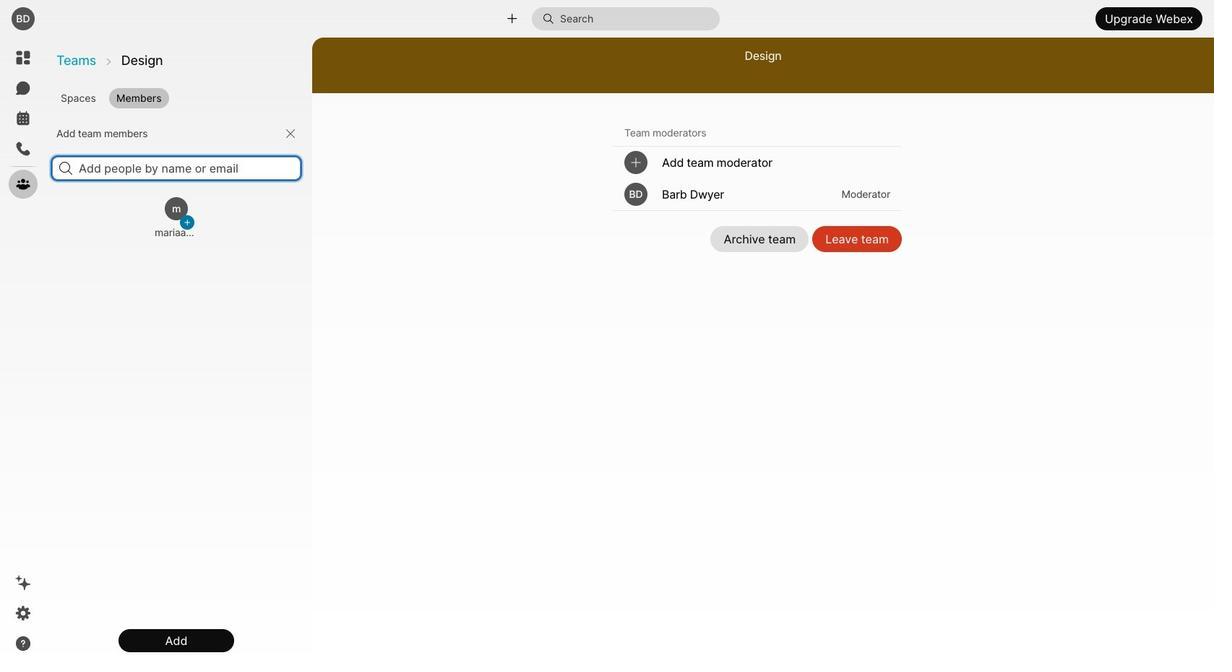Task type: describe. For each thing, give the bounding box(es) containing it.
close add team members section image
[[285, 128, 296, 139]]

webex tab list
[[9, 43, 38, 199]]

add team moderator list item
[[613, 147, 902, 179]]

Add people by name or email text field
[[52, 157, 301, 180]]



Task type: vqa. For each thing, say whether or not it's contained in the screenshot.
General tab
no



Task type: locate. For each thing, give the bounding box(es) containing it.
navigation
[[0, 38, 46, 671]]

plus_8 image
[[184, 220, 190, 226]]

barb dwyer list item
[[613, 179, 902, 210]]

search_18 image
[[59, 162, 72, 175]]

list item
[[46, 120, 306, 147]]

tab list
[[51, 82, 311, 110]]

team moderators list
[[613, 147, 902, 211]]



